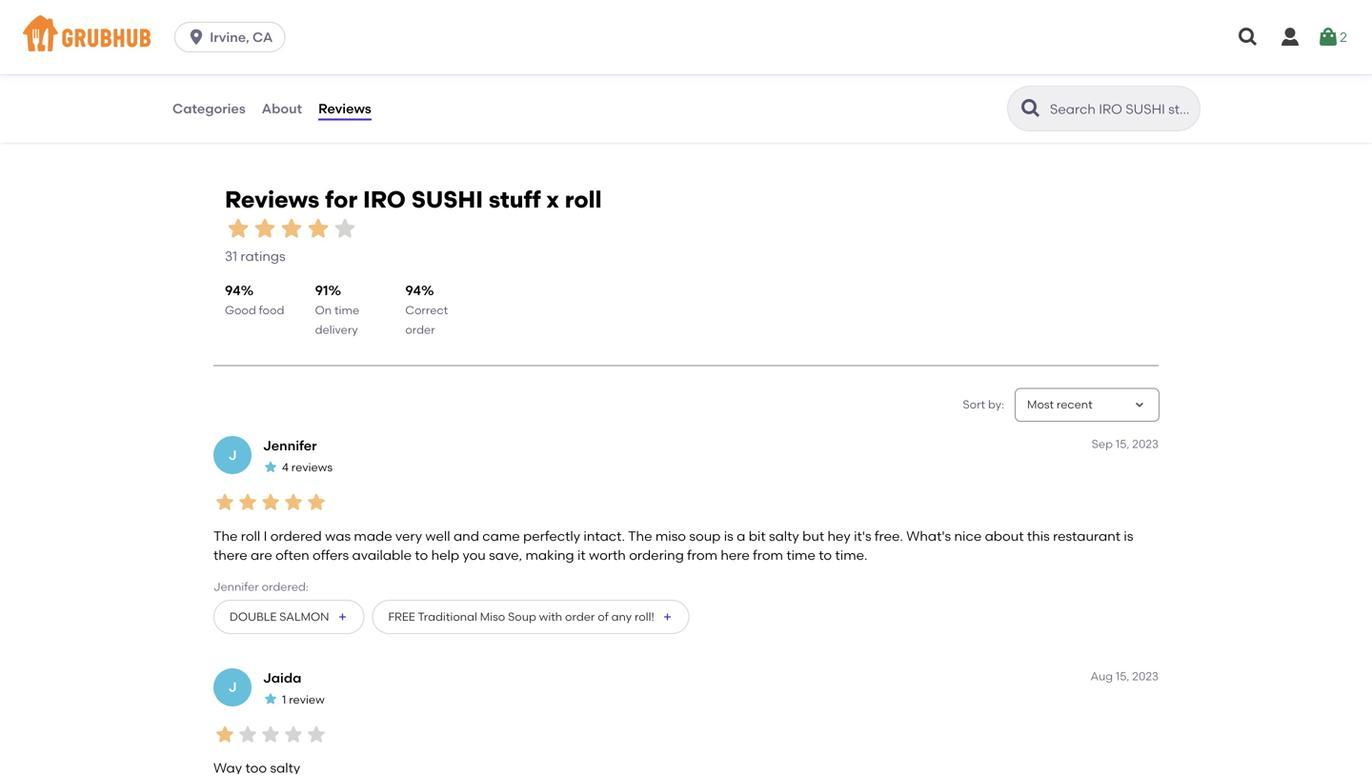 Task type: vqa. For each thing, say whether or not it's contained in the screenshot.
Reviews to the bottom
yes



Task type: locate. For each thing, give the bounding box(es) containing it.
is left the a
[[724, 528, 734, 545]]

1 the from the left
[[213, 528, 238, 545]]

2023 down caret down icon
[[1132, 437, 1159, 451]]

0 vertical spatial 15,
[[1116, 437, 1130, 451]]

2023 for jennifer
[[1132, 437, 1159, 451]]

94 correct order
[[405, 282, 448, 337]]

was
[[325, 528, 351, 545]]

a
[[737, 528, 746, 545]]

stuff
[[489, 186, 541, 214]]

to right proceed
[[1199, 658, 1213, 674]]

save,
[[489, 548, 522, 564]]

1 horizontal spatial 94
[[405, 282, 421, 299]]

1 15, from the top
[[1116, 437, 1130, 451]]

mi inside 20–30 min 0.59 mi
[[226, 82, 240, 96]]

1 min from the left
[[235, 65, 256, 79]]

0 horizontal spatial roll
[[241, 528, 260, 545]]

0 horizontal spatial 10–20
[[540, 65, 571, 79]]

ratings right 31
[[241, 248, 286, 265]]

j
[[228, 447, 237, 463], [228, 680, 237, 696]]

15, right aug
[[1116, 670, 1130, 684]]

categories button
[[172, 74, 247, 143]]

j left jaida
[[228, 680, 237, 696]]

miso
[[656, 528, 686, 545]]

94 inside 94 good food
[[225, 282, 241, 299]]

15, for jaida
[[1116, 670, 1130, 684]]

plus icon image
[[337, 612, 348, 623], [662, 612, 673, 623]]

taco
[[199, 16, 236, 35]]

j for jennifer
[[228, 447, 237, 463]]

irvine,
[[210, 29, 249, 45]]

2023
[[1132, 437, 1159, 451], [1132, 670, 1159, 684]]

3 min from the left
[[914, 65, 935, 79]]

it
[[577, 548, 586, 564]]

1 horizontal spatial svg image
[[1279, 26, 1302, 49]]

about
[[985, 528, 1024, 545]]

15, right sep on the right bottom of the page
[[1116, 437, 1130, 451]]

1 plus icon image from the left
[[337, 612, 348, 623]]

2 svg image from the left
[[1279, 26, 1302, 49]]

1 j from the top
[[228, 447, 237, 463]]

worth
[[589, 548, 626, 564]]

0 horizontal spatial min
[[235, 65, 256, 79]]

2 10–20 from the left
[[880, 65, 911, 79]]

0 horizontal spatial svg image
[[1237, 26, 1260, 49]]

1 svg image from the left
[[1237, 26, 1260, 49]]

mi right "2.69"
[[566, 82, 580, 96]]

mi
[[226, 82, 240, 96], [566, 82, 580, 96], [906, 82, 919, 96]]

hey
[[828, 528, 851, 545]]

1 horizontal spatial 10–20
[[880, 65, 911, 79]]

1 vertical spatial time
[[787, 548, 816, 564]]

1 horizontal spatial plus icon image
[[662, 612, 673, 623]]

mi right 0.59
[[226, 82, 240, 96]]

from
[[687, 548, 718, 564], [753, 548, 783, 564]]

j left 4 on the bottom
[[228, 447, 237, 463]]

from down bit
[[753, 548, 783, 564]]

1 94 from the left
[[225, 282, 241, 299]]

0 vertical spatial 2023
[[1132, 437, 1159, 451]]

2 2023 from the top
[[1132, 670, 1159, 684]]

1 horizontal spatial the
[[628, 528, 652, 545]]

svg image
[[1237, 26, 1260, 49], [1279, 26, 1302, 49], [1317, 26, 1340, 49]]

0 vertical spatial order
[[405, 323, 435, 337]]

ratings for 1043 ratings
[[1128, 86, 1173, 102]]

time
[[334, 304, 359, 317], [787, 548, 816, 564]]

1 horizontal spatial time
[[787, 548, 816, 564]]

subscription pass image
[[199, 41, 218, 56]]

sushi
[[411, 186, 483, 214]]

reviews
[[318, 100, 371, 117], [225, 186, 320, 214]]

roll right x
[[565, 186, 602, 214]]

time inside the roll i ordered was made very well and came perfectly intact. the miso soup is a bit salty but hey it's free. what's nice about this restaurant is there are often offers available to help you save, making it worth ordering from here from time to time.
[[787, 548, 816, 564]]

1 horizontal spatial to
[[819, 548, 832, 564]]

1 vertical spatial reviews
[[225, 186, 320, 214]]

20–30 min 0.59 mi
[[199, 65, 256, 96]]

reviews right about
[[318, 100, 371, 117]]

91
[[315, 282, 328, 299]]

2.78
[[880, 82, 902, 96]]

roll
[[565, 186, 602, 214], [241, 528, 260, 545]]

0 horizontal spatial from
[[687, 548, 718, 564]]

0 horizontal spatial order
[[405, 323, 435, 337]]

jaida
[[263, 670, 302, 686]]

perfectly
[[523, 528, 580, 545]]

any
[[611, 610, 632, 624]]

is right restaurant
[[1124, 528, 1134, 545]]

min for 10–20 min 2.78 mi
[[914, 65, 935, 79]]

2 horizontal spatial svg image
[[1317, 26, 1340, 49]]

0 horizontal spatial jennifer
[[213, 580, 259, 594]]

it's
[[854, 528, 872, 545]]

2 horizontal spatial mi
[[906, 82, 919, 96]]

is
[[724, 528, 734, 545], [1124, 528, 1134, 545]]

time up delivery
[[334, 304, 359, 317]]

order
[[405, 323, 435, 337], [565, 610, 595, 624]]

4 reviews
[[282, 461, 333, 475]]

plus icon image inside free traditional miso soup with order of any roll! button
[[662, 612, 673, 623]]

came
[[482, 528, 520, 545]]

94 inside '94 correct order'
[[405, 282, 421, 299]]

1 vertical spatial 15,
[[1116, 670, 1130, 684]]

mi right 2.78
[[906, 82, 919, 96]]

2 button
[[1317, 20, 1347, 54]]

jennifer ordered:
[[213, 580, 309, 594]]

1 horizontal spatial roll
[[565, 186, 602, 214]]

available
[[352, 548, 412, 564]]

caret down icon image
[[1132, 398, 1147, 413]]

0 vertical spatial reviews
[[318, 100, 371, 117]]

irvine, ca button
[[174, 22, 293, 52]]

0 vertical spatial ratings
[[1128, 86, 1173, 102]]

roll left i
[[241, 528, 260, 545]]

2 j from the top
[[228, 680, 237, 696]]

to
[[415, 548, 428, 564], [819, 548, 832, 564], [1199, 658, 1213, 674]]

0 vertical spatial j
[[228, 447, 237, 463]]

94 up good
[[225, 282, 241, 299]]

94
[[225, 282, 241, 299], [405, 282, 421, 299]]

taco bell
[[199, 16, 267, 35]]

by:
[[988, 398, 1004, 412]]

mi inside 10–20 min 2.69 mi
[[566, 82, 580, 96]]

free.
[[875, 528, 903, 545]]

taco bell link
[[199, 15, 492, 36]]

1 horizontal spatial jennifer
[[263, 438, 317, 454]]

min inside 20–30 min 0.59 mi
[[235, 65, 256, 79]]

2 15, from the top
[[1116, 670, 1130, 684]]

1 horizontal spatial order
[[565, 610, 595, 624]]

mi inside 10–20 min 2.78 mi
[[906, 82, 919, 96]]

0 horizontal spatial mi
[[226, 82, 240, 96]]

the up there
[[213, 528, 238, 545]]

sep
[[1092, 437, 1113, 451]]

1 vertical spatial roll
[[241, 528, 260, 545]]

svg image
[[187, 28, 206, 47]]

from down soup
[[687, 548, 718, 564]]

2 plus icon image from the left
[[662, 612, 673, 623]]

0 horizontal spatial time
[[334, 304, 359, 317]]

salty
[[769, 528, 799, 545]]

10–20 inside 10–20 min 2.78 mi
[[880, 65, 911, 79]]

on
[[315, 304, 332, 317]]

0 horizontal spatial is
[[724, 528, 734, 545]]

2023 for jaida
[[1132, 670, 1159, 684]]

plus icon image right salmon
[[337, 612, 348, 623]]

1 horizontal spatial is
[[1124, 528, 1134, 545]]

94 for 94 correct order
[[405, 282, 421, 299]]

the
[[213, 528, 238, 545], [628, 528, 652, 545]]

this
[[1027, 528, 1050, 545]]

2023 right aug
[[1132, 670, 1159, 684]]

svg image inside 2 'button'
[[1317, 26, 1340, 49]]

min inside 10–20 min 2.78 mi
[[914, 65, 935, 79]]

free traditional miso soup with order of any roll! button
[[372, 600, 690, 634]]

jennifer down there
[[213, 580, 259, 594]]

to down very
[[415, 548, 428, 564]]

1 vertical spatial ratings
[[241, 248, 286, 265]]

intact.
[[584, 528, 625, 545]]

2 94 from the left
[[405, 282, 421, 299]]

reviews up 31 ratings at the left of the page
[[225, 186, 320, 214]]

order down correct
[[405, 323, 435, 337]]

often
[[275, 548, 309, 564]]

1 vertical spatial 2023
[[1132, 670, 1159, 684]]

1 horizontal spatial min
[[573, 65, 594, 79]]

plus icon image inside double salmon button
[[337, 612, 348, 623]]

irvine, ca
[[210, 29, 273, 45]]

2 mi from the left
[[566, 82, 580, 96]]

reviews inside button
[[318, 100, 371, 117]]

2 horizontal spatial min
[[914, 65, 935, 79]]

10–20 min 2.69 mi
[[540, 65, 594, 96]]

to inside button
[[1199, 658, 1213, 674]]

0 horizontal spatial to
[[415, 548, 428, 564]]

star icon image
[[416, 64, 431, 80], [431, 64, 446, 80], [446, 64, 462, 80], [462, 64, 477, 80], [477, 64, 492, 80], [477, 64, 492, 80], [756, 64, 772, 80], [772, 64, 787, 80], [787, 64, 802, 80], [802, 64, 817, 80], [817, 64, 833, 80], [817, 64, 833, 80], [1097, 64, 1112, 80], [1112, 64, 1127, 80], [1127, 64, 1143, 80], [1143, 64, 1158, 80], [1158, 64, 1173, 80], [1158, 64, 1173, 80], [225, 215, 252, 242], [252, 215, 278, 242], [278, 215, 305, 242], [305, 215, 332, 242], [332, 215, 358, 242], [263, 460, 278, 475], [213, 491, 236, 514], [236, 491, 259, 514], [259, 491, 282, 514], [282, 491, 305, 514], [305, 491, 328, 514], [263, 692, 278, 707], [213, 724, 236, 747], [236, 724, 259, 747], [259, 724, 282, 747], [282, 724, 305, 747], [305, 724, 328, 747]]

1 vertical spatial jennifer
[[213, 580, 259, 594]]

1 vertical spatial j
[[228, 680, 237, 696]]

j for jaida
[[228, 680, 237, 696]]

salmon
[[279, 610, 329, 624]]

iro
[[363, 186, 406, 214]]

here
[[721, 548, 750, 564]]

0 vertical spatial time
[[334, 304, 359, 317]]

1 10–20 from the left
[[540, 65, 571, 79]]

1 2023 from the top
[[1132, 437, 1159, 451]]

2 min from the left
[[573, 65, 594, 79]]

order left of
[[565, 610, 595, 624]]

10–20 for 2.69
[[540, 65, 571, 79]]

2 horizontal spatial to
[[1199, 658, 1213, 674]]

jennifer up 4 on the bottom
[[263, 438, 317, 454]]

0 horizontal spatial 94
[[225, 282, 241, 299]]

food
[[259, 304, 284, 317]]

1043
[[1096, 86, 1125, 102]]

time down but
[[787, 548, 816, 564]]

1 horizontal spatial from
[[753, 548, 783, 564]]

1 horizontal spatial mi
[[566, 82, 580, 96]]

1 review
[[282, 693, 325, 707]]

aug
[[1091, 670, 1113, 684]]

bell
[[240, 16, 267, 35]]

plus icon image right roll!
[[662, 612, 673, 623]]

3 svg image from the left
[[1317, 26, 1340, 49]]

ratings right 1043 at the right top of page
[[1128, 86, 1173, 102]]

what's
[[907, 528, 951, 545]]

0 vertical spatial jennifer
[[263, 438, 317, 454]]

with
[[539, 610, 562, 624]]

10–20 inside 10–20 min 2.69 mi
[[540, 65, 571, 79]]

1 vertical spatial order
[[565, 610, 595, 624]]

for
[[325, 186, 358, 214]]

ca
[[253, 29, 273, 45]]

the up ordering
[[628, 528, 652, 545]]

are
[[251, 548, 272, 564]]

3 mi from the left
[[906, 82, 919, 96]]

0 horizontal spatial the
[[213, 528, 238, 545]]

offers
[[313, 548, 349, 564]]

1 mi from the left
[[226, 82, 240, 96]]

1 horizontal spatial ratings
[[1128, 86, 1173, 102]]

10–20 up 2.78
[[880, 65, 911, 79]]

jennifer
[[263, 438, 317, 454], [213, 580, 259, 594]]

0 horizontal spatial plus icon image
[[337, 612, 348, 623]]

checkout
[[1216, 658, 1279, 674]]

94 up correct
[[405, 282, 421, 299]]

min
[[235, 65, 256, 79], [573, 65, 594, 79], [914, 65, 935, 79]]

10–20 up "2.69"
[[540, 65, 571, 79]]

0 horizontal spatial ratings
[[241, 248, 286, 265]]

min inside 10–20 min 2.69 mi
[[573, 65, 594, 79]]

94 for 94 good food
[[225, 282, 241, 299]]

to down but
[[819, 548, 832, 564]]



Task type: describe. For each thing, give the bounding box(es) containing it.
made
[[354, 528, 392, 545]]

free
[[388, 610, 415, 624]]

2.69
[[540, 82, 562, 96]]

most
[[1027, 398, 1054, 412]]

proceed to checkout button
[[1082, 649, 1338, 683]]

good
[[225, 304, 256, 317]]

free traditional miso soup with order of any roll!
[[388, 610, 654, 624]]

proceed
[[1141, 658, 1196, 674]]

mi for 2.69
[[566, 82, 580, 96]]

mi for 2.78
[[906, 82, 919, 96]]

31 ratings
[[225, 248, 286, 265]]

most recent
[[1027, 398, 1093, 412]]

2 the from the left
[[628, 528, 652, 545]]

help
[[431, 548, 459, 564]]

1043 ratings
[[1096, 86, 1173, 102]]

bit
[[749, 528, 766, 545]]

you
[[463, 548, 486, 564]]

recent
[[1057, 398, 1093, 412]]

review
[[289, 693, 325, 707]]

roll inside the roll i ordered was made very well and came perfectly intact. the miso soup is a bit salty but hey it's free. what's nice about this restaurant is there are often offers available to help you save, making it worth ordering from here from time to time.
[[241, 528, 260, 545]]

well
[[425, 528, 450, 545]]

delivery
[[315, 323, 358, 337]]

20–30
[[199, 65, 233, 79]]

31
[[225, 248, 237, 265]]

min for 20–30 min 0.59 mi
[[235, 65, 256, 79]]

ordering
[[629, 548, 684, 564]]

91 on time delivery
[[315, 282, 359, 337]]

ratings for 31 ratings
[[241, 248, 286, 265]]

time inside 91 on time delivery
[[334, 304, 359, 317]]

of
[[598, 610, 609, 624]]

4
[[282, 461, 289, 475]]

Search IRO SUSHI stuff x roll search field
[[1048, 100, 1194, 118]]

double
[[230, 610, 277, 624]]

time.
[[835, 548, 868, 564]]

about
[[262, 100, 302, 117]]

reviews for iro sushi stuff x roll
[[225, 186, 602, 214]]

bowls
[[226, 41, 258, 55]]

the roll i ordered was made very well and came perfectly intact. the miso soup is a bit salty but hey it's free. what's nice about this restaurant is there are often offers available to help you save, making it worth ordering from here from time to time.
[[213, 528, 1134, 564]]

min for 10–20 min 2.69 mi
[[573, 65, 594, 79]]

order inside '94 correct order'
[[405, 323, 435, 337]]

10–20 min 2.78 mi
[[880, 65, 935, 96]]

search icon image
[[1020, 97, 1043, 120]]

reviews for reviews
[[318, 100, 371, 117]]

main navigation navigation
[[0, 0, 1372, 74]]

categories
[[172, 100, 246, 117]]

ordered
[[270, 528, 322, 545]]

there
[[213, 548, 247, 564]]

sort by:
[[963, 398, 1004, 412]]

about button
[[261, 74, 303, 143]]

mi for 0.59
[[226, 82, 240, 96]]

traditional
[[418, 610, 477, 624]]

and
[[454, 528, 479, 545]]

jennifer for jennifer
[[263, 438, 317, 454]]

restaurant
[[1053, 528, 1121, 545]]

double salmon
[[230, 610, 329, 624]]

plus icon image for double salmon
[[337, 612, 348, 623]]

1 from from the left
[[687, 548, 718, 564]]

soup
[[508, 610, 536, 624]]

i
[[264, 528, 267, 545]]

2
[[1340, 29, 1347, 45]]

reviews button
[[317, 74, 372, 143]]

0 vertical spatial roll
[[565, 186, 602, 214]]

miso
[[480, 610, 505, 624]]

jennifer for jennifer ordered:
[[213, 580, 259, 594]]

proceed to checkout
[[1141, 658, 1279, 674]]

10–20 for 2.78
[[880, 65, 911, 79]]

sep 15, 2023
[[1092, 437, 1159, 451]]

nice
[[954, 528, 982, 545]]

reviews for reviews for iro sushi stuff x roll
[[225, 186, 320, 214]]

roll!
[[635, 610, 654, 624]]

0.59
[[199, 82, 222, 96]]

but
[[803, 528, 824, 545]]

2 is from the left
[[1124, 528, 1134, 545]]

2 from from the left
[[753, 548, 783, 564]]

soup
[[689, 528, 721, 545]]

plus icon image for free traditional miso soup with order of any roll!
[[662, 612, 673, 623]]

order inside button
[[565, 610, 595, 624]]

1
[[282, 693, 286, 707]]

1 is from the left
[[724, 528, 734, 545]]

15, for jennifer
[[1116, 437, 1130, 451]]

x
[[546, 186, 559, 214]]

94 good food
[[225, 282, 284, 317]]

ordered:
[[262, 580, 309, 594]]

aug 15, 2023
[[1091, 670, 1159, 684]]

double salmon button
[[213, 600, 364, 634]]

Sort by: field
[[1027, 397, 1093, 414]]

sort
[[963, 398, 985, 412]]

correct
[[405, 304, 448, 317]]



